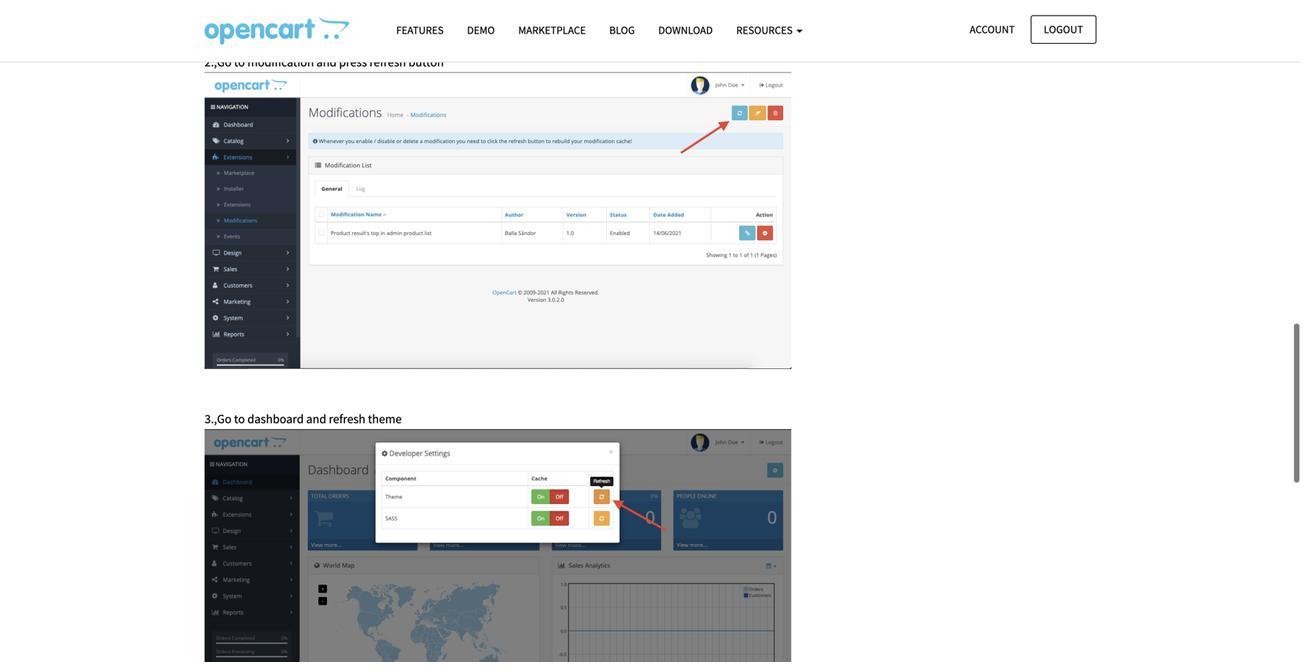 Task type: vqa. For each thing, say whether or not it's contained in the screenshot.
Blog
yes



Task type: locate. For each thing, give the bounding box(es) containing it.
blog
[[610, 23, 635, 37]]

demo link
[[455, 16, 507, 44]]

refresh
[[370, 54, 406, 70], [329, 411, 365, 427]]

resources
[[737, 23, 795, 37]]

1 vertical spatial and
[[306, 411, 326, 427]]

and for press
[[317, 54, 337, 70]]

1 to from the top
[[234, 54, 245, 70]]

0 vertical spatial refresh
[[370, 54, 406, 70]]

press
[[339, 54, 367, 70]]

0 vertical spatial and
[[317, 54, 337, 70]]

to right 2.,go
[[234, 54, 245, 70]]

button
[[409, 54, 444, 70]]

logout
[[1044, 22, 1083, 36]]

theme
[[368, 411, 402, 427]]

and left press
[[317, 54, 337, 70]]

and for refresh
[[306, 411, 326, 427]]

0 vertical spatial to
[[234, 54, 245, 70]]

refresh left theme
[[329, 411, 365, 427]]

logout link
[[1031, 15, 1097, 44]]

and right the dashboard
[[306, 411, 326, 427]]

refresh right press
[[370, 54, 406, 70]]

modification
[[247, 54, 314, 70]]

to
[[234, 54, 245, 70], [234, 411, 245, 427]]

1 vertical spatial to
[[234, 411, 245, 427]]

1 horizontal spatial refresh
[[370, 54, 406, 70]]

3.,go to dashboard and refresh theme
[[205, 411, 402, 427]]

and
[[317, 54, 337, 70], [306, 411, 326, 427]]

dashboard
[[247, 411, 304, 427]]

0 horizontal spatial refresh
[[329, 411, 365, 427]]

2 to from the top
[[234, 411, 245, 427]]

to for 3.,go
[[234, 411, 245, 427]]

3.,go
[[205, 411, 232, 427]]

account link
[[957, 15, 1028, 44]]

account
[[970, 22, 1015, 36]]

to right "3.,go"
[[234, 411, 245, 427]]

2.,go
[[205, 54, 232, 70]]



Task type: describe. For each thing, give the bounding box(es) containing it.
1 vertical spatial refresh
[[329, 411, 365, 427]]

demo
[[467, 23, 495, 37]]

marketplace
[[518, 23, 586, 37]]

download link
[[647, 16, 725, 44]]

resources link
[[725, 16, 815, 44]]

features link
[[385, 16, 455, 44]]

2.,go to modification and press refresh button
[[205, 54, 444, 70]]

download
[[658, 23, 713, 37]]

marketplace link
[[507, 16, 598, 44]]

opencart - product result's top in admin product list image
[[205, 16, 349, 45]]

to for 2.,go
[[234, 54, 245, 70]]

blog link
[[598, 16, 647, 44]]

features
[[396, 23, 444, 37]]



